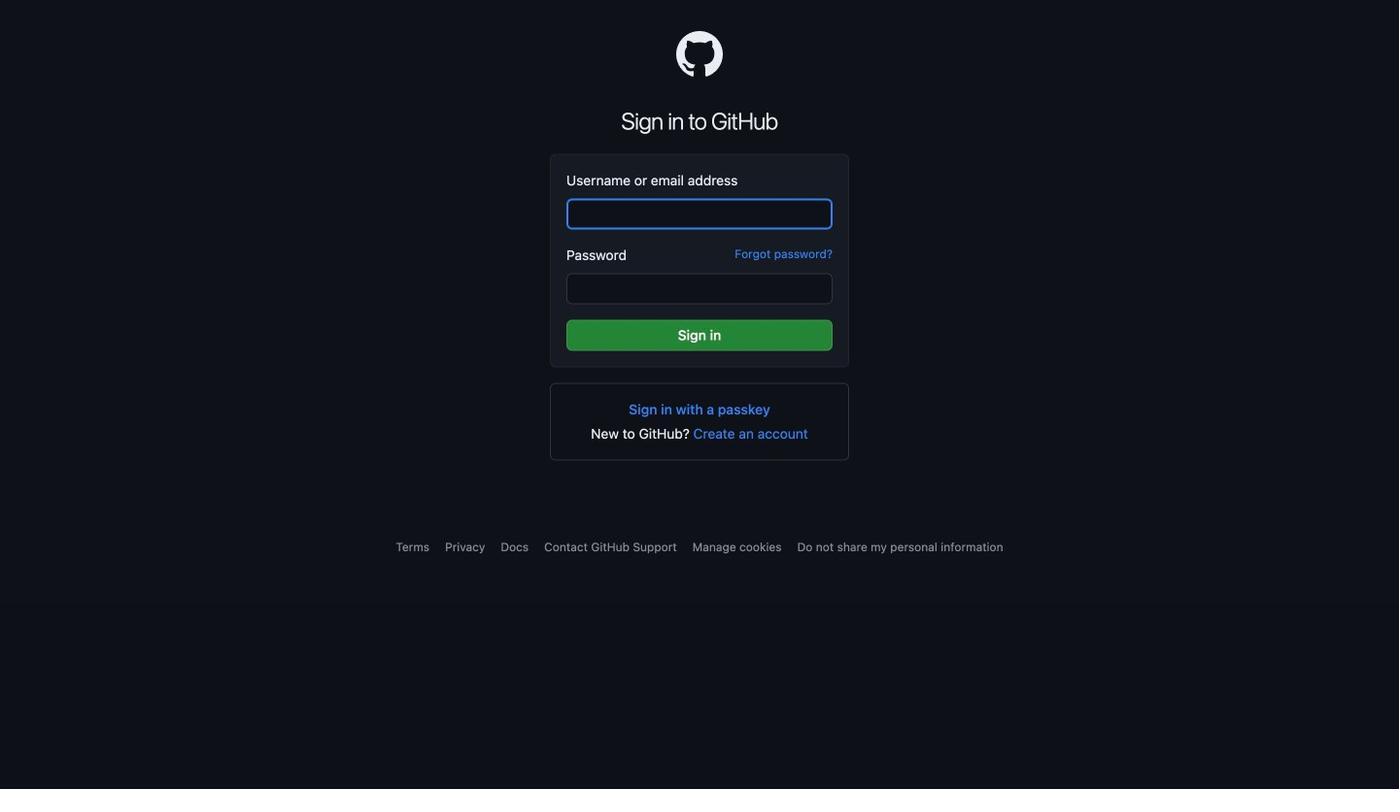 Task type: locate. For each thing, give the bounding box(es) containing it.
None text field
[[566, 199, 833, 230]]

None submit
[[566, 320, 833, 351]]

None password field
[[566, 274, 833, 305]]

homepage image
[[676, 31, 723, 78]]



Task type: vqa. For each thing, say whether or not it's contained in the screenshot.
THE PLAY image
no



